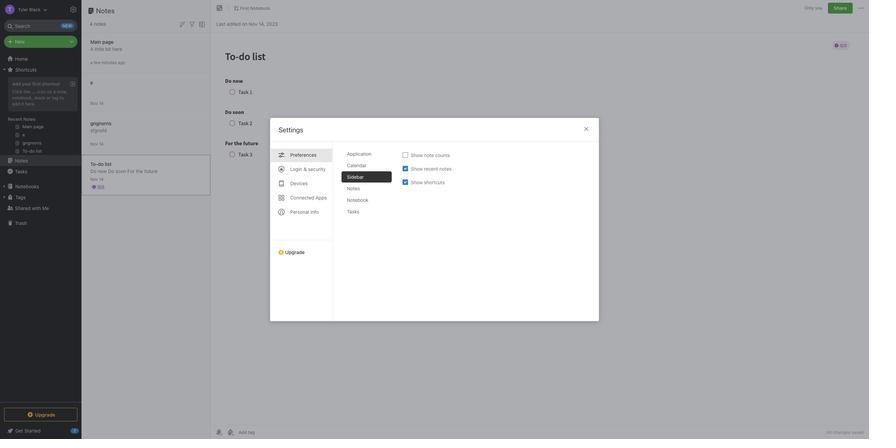 Task type: locate. For each thing, give the bounding box(es) containing it.
1 vertical spatial show
[[411, 166, 423, 172]]

a
[[90, 46, 93, 52]]

1 horizontal spatial tasks
[[347, 209, 359, 215]]

do down to-
[[90, 168, 96, 174]]

0 vertical spatial a
[[90, 60, 93, 65]]

2 14 from the top
[[99, 141, 104, 147]]

notes up 4 notes
[[96, 7, 115, 15]]

tab list for calendar
[[270, 142, 333, 321]]

1 vertical spatial tasks
[[347, 209, 359, 215]]

1 vertical spatial 14
[[99, 141, 104, 147]]

nov 14
[[90, 101, 104, 106], [90, 141, 104, 147], [90, 177, 104, 182]]

notes
[[96, 7, 115, 15], [23, 116, 36, 122], [15, 158, 28, 163], [347, 186, 360, 191]]

0 horizontal spatial tab list
[[270, 142, 333, 321]]

2 vertical spatial nov 14
[[90, 177, 104, 182]]

for
[[127, 168, 135, 174]]

1 show from the top
[[411, 152, 423, 158]]

0 horizontal spatial on
[[47, 89, 52, 94]]

14
[[99, 101, 104, 106], [99, 141, 104, 147], [99, 177, 104, 182]]

the left '...'
[[24, 89, 30, 94]]

expand note image
[[216, 4, 224, 12]]

the inside tree
[[24, 89, 30, 94]]

0 vertical spatial nov 14
[[90, 101, 104, 106]]

nov 14 for gngnsrns
[[90, 141, 104, 147]]

nov 14 up 0/3
[[90, 177, 104, 182]]

0 horizontal spatial upgrade button
[[4, 408, 77, 422]]

do down the list
[[108, 168, 114, 174]]

1 horizontal spatial on
[[242, 21, 247, 27]]

notebooks link
[[0, 181, 81, 192]]

notebook
[[250, 5, 270, 11], [347, 197, 368, 203]]

sfgnsfd
[[90, 127, 107, 133]]

notes
[[94, 21, 106, 27], [439, 166, 452, 172]]

do
[[90, 168, 96, 174], [108, 168, 114, 174]]

icon on a note, notebook, stack or tag to add it here.
[[12, 89, 67, 107]]

1 horizontal spatial the
[[136, 168, 143, 174]]

show right show recent notes 'option'
[[411, 166, 423, 172]]

trash link
[[0, 218, 81, 229]]

on up the or
[[47, 89, 52, 94]]

0 vertical spatial tasks
[[15, 169, 27, 174]]

tab list containing application
[[342, 148, 397, 321]]

preferences
[[290, 152, 317, 158]]

shortcuts
[[15, 67, 37, 72]]

note window element
[[211, 0, 869, 439]]

notebook inside button
[[250, 5, 270, 11]]

nov down sfgnsfd
[[90, 141, 98, 147]]

show
[[411, 152, 423, 158], [411, 166, 423, 172], [411, 179, 423, 185]]

notes down sidebar
[[347, 186, 360, 191]]

the
[[24, 89, 30, 94], [136, 168, 143, 174]]

2 vertical spatial 14
[[99, 177, 104, 182]]

a inside the icon on a note, notebook, stack or tag to add it here.
[[53, 89, 56, 94]]

minutes
[[102, 60, 117, 65]]

tasks
[[15, 169, 27, 174], [347, 209, 359, 215]]

all changes saved
[[827, 430, 864, 435]]

tab list containing preferences
[[270, 142, 333, 321]]

1 vertical spatial upgrade button
[[4, 408, 77, 422]]

a inside note list element
[[90, 60, 93, 65]]

shared with me link
[[0, 203, 81, 214]]

None search field
[[9, 20, 73, 32]]

14,
[[259, 21, 265, 27]]

notebook inside tab
[[347, 197, 368, 203]]

Note Editor text field
[[211, 33, 869, 425]]

tasks up notebooks
[[15, 169, 27, 174]]

stack
[[34, 95, 45, 100]]

group inside tree
[[0, 75, 81, 158]]

14 up gngnsrns
[[99, 101, 104, 106]]

trash
[[15, 220, 27, 226]]

tasks button
[[0, 166, 81, 177]]

0 horizontal spatial tasks
[[15, 169, 27, 174]]

0 vertical spatial show
[[411, 152, 423, 158]]

note list element
[[81, 0, 211, 439]]

1 horizontal spatial do
[[108, 168, 114, 174]]

shortcuts button
[[0, 64, 81, 75]]

1 vertical spatial nov 14
[[90, 141, 104, 147]]

0 vertical spatial on
[[242, 21, 247, 27]]

share button
[[828, 3, 853, 14]]

last edited on nov 14, 2023
[[216, 21, 278, 27]]

main
[[90, 39, 101, 45]]

close image
[[582, 125, 590, 133]]

a left "few"
[[90, 60, 93, 65]]

3 show from the top
[[411, 179, 423, 185]]

1 horizontal spatial upgrade
[[285, 250, 305, 255]]

changes
[[833, 430, 850, 435]]

1 horizontal spatial tab list
[[342, 148, 397, 321]]

group
[[0, 75, 81, 158]]

new
[[15, 39, 25, 44]]

1 horizontal spatial notebook
[[347, 197, 368, 203]]

2 vertical spatial show
[[411, 179, 423, 185]]

nov left 14,
[[249, 21, 257, 27]]

little
[[95, 46, 104, 52]]

to-do list do now do soon for the future
[[90, 161, 157, 174]]

14 up 0/3
[[99, 177, 104, 182]]

tree containing home
[[0, 53, 81, 402]]

show right show shortcuts option
[[411, 179, 423, 185]]

1 nov 14 from the top
[[90, 101, 104, 106]]

tasks down the notebook tab
[[347, 209, 359, 215]]

upgrade inside tab list
[[285, 250, 305, 255]]

0 horizontal spatial a
[[53, 89, 56, 94]]

group containing add your first shortcut
[[0, 75, 81, 158]]

0 horizontal spatial notes
[[94, 21, 106, 27]]

notes right '4'
[[94, 21, 106, 27]]

tasks inside tasks tab
[[347, 209, 359, 215]]

0 horizontal spatial notebook
[[250, 5, 270, 11]]

e
[[90, 80, 93, 85]]

notes tab
[[342, 183, 392, 194]]

2 nov 14 from the top
[[90, 141, 104, 147]]

14 down sfgnsfd
[[99, 141, 104, 147]]

0 vertical spatial 14
[[99, 101, 104, 106]]

Show note counts checkbox
[[403, 152, 408, 158]]

0 horizontal spatial upgrade
[[35, 412, 55, 418]]

Search text field
[[9, 20, 73, 32]]

notes down the 'counts'
[[439, 166, 452, 172]]

Show shortcuts checkbox
[[403, 180, 408, 185]]

0 vertical spatial notes
[[94, 21, 106, 27]]

the right for
[[136, 168, 143, 174]]

nov 14 down sfgnsfd
[[90, 141, 104, 147]]

a
[[90, 60, 93, 65], [53, 89, 56, 94]]

1 14 from the top
[[99, 101, 104, 106]]

soon
[[116, 168, 126, 174]]

shortcut
[[42, 81, 60, 87]]

3 nov 14 from the top
[[90, 177, 104, 182]]

icon
[[37, 89, 46, 94]]

calendar tab
[[342, 160, 392, 171]]

0 horizontal spatial the
[[24, 89, 30, 94]]

shared with me
[[15, 205, 49, 211]]

add
[[12, 81, 21, 87]]

2 show from the top
[[411, 166, 423, 172]]

recent
[[424, 166, 438, 172]]

notebook down the notes tab
[[347, 197, 368, 203]]

nov 14 up gngnsrns
[[90, 101, 104, 106]]

1 vertical spatial notes
[[439, 166, 452, 172]]

last
[[216, 21, 226, 27]]

3 14 from the top
[[99, 177, 104, 182]]

notebook,
[[12, 95, 33, 100]]

0 vertical spatial upgrade
[[285, 250, 305, 255]]

bit
[[105, 46, 111, 52]]

note
[[424, 152, 434, 158]]

personal info
[[290, 209, 319, 215]]

upgrade
[[285, 250, 305, 255], [35, 412, 55, 418]]

1 vertical spatial notebook
[[347, 197, 368, 203]]

1 horizontal spatial a
[[90, 60, 93, 65]]

page
[[102, 39, 114, 45]]

a few minutes ago
[[90, 60, 125, 65]]

on inside the note window element
[[242, 21, 247, 27]]

nov 14 for e
[[90, 101, 104, 106]]

do
[[98, 161, 104, 167]]

1 vertical spatial the
[[136, 168, 143, 174]]

first
[[240, 5, 249, 11]]

share
[[834, 5, 847, 11]]

nov
[[249, 21, 257, 27], [90, 101, 98, 106], [90, 141, 98, 147], [90, 177, 98, 182]]

&
[[304, 166, 307, 172]]

expand notebooks image
[[2, 184, 7, 189]]

gngnsrns sfgnsfd
[[90, 120, 111, 133]]

expand tags image
[[2, 195, 7, 200]]

0 vertical spatial notebook
[[250, 5, 270, 11]]

tree
[[0, 53, 81, 402]]

your
[[22, 81, 31, 87]]

show note counts
[[411, 152, 450, 158]]

on
[[242, 21, 247, 27], [47, 89, 52, 94]]

Show recent notes checkbox
[[403, 166, 408, 171]]

0 horizontal spatial do
[[90, 168, 96, 174]]

saved
[[852, 430, 864, 435]]

notebook right first at the left top of the page
[[250, 5, 270, 11]]

all
[[827, 430, 832, 435]]

recent
[[8, 116, 22, 122]]

add tag image
[[226, 428, 235, 437]]

show right show note counts checkbox
[[411, 152, 423, 158]]

a up tag
[[53, 89, 56, 94]]

to-
[[90, 161, 98, 167]]

devices
[[290, 181, 308, 186]]

tab list
[[270, 142, 333, 321], [342, 148, 397, 321]]

1 horizontal spatial notes
[[439, 166, 452, 172]]

0 vertical spatial the
[[24, 89, 30, 94]]

1 horizontal spatial upgrade button
[[270, 240, 333, 258]]

1 vertical spatial on
[[47, 89, 52, 94]]

1 vertical spatial upgrade
[[35, 412, 55, 418]]

info
[[311, 209, 319, 215]]

on right edited at the top left of page
[[242, 21, 247, 27]]

me
[[42, 205, 49, 211]]

1 vertical spatial a
[[53, 89, 56, 94]]



Task type: describe. For each thing, give the bounding box(es) containing it.
show shortcuts
[[411, 179, 445, 185]]

home
[[15, 56, 28, 62]]

add a reminder image
[[215, 428, 223, 437]]

ago
[[118, 60, 125, 65]]

0/3
[[98, 185, 104, 190]]

here.
[[25, 101, 36, 107]]

first
[[32, 81, 41, 87]]

application
[[347, 151, 372, 157]]

nov down e
[[90, 101, 98, 106]]

login
[[290, 166, 302, 172]]

with
[[32, 205, 41, 211]]

first notebook
[[240, 5, 270, 11]]

new button
[[4, 36, 77, 48]]

sidebar
[[347, 174, 364, 180]]

show for show note counts
[[411, 152, 423, 158]]

apps
[[316, 195, 327, 201]]

edited
[[227, 21, 241, 27]]

14 for e
[[99, 101, 104, 106]]

notes inside note list element
[[94, 21, 106, 27]]

few
[[94, 60, 101, 65]]

click
[[12, 89, 22, 94]]

personal
[[290, 209, 309, 215]]

2 do from the left
[[108, 168, 114, 174]]

login & security
[[290, 166, 326, 172]]

notes right recent
[[23, 116, 36, 122]]

notes inside tab
[[347, 186, 360, 191]]

security
[[308, 166, 326, 172]]

notes link
[[0, 155, 81, 166]]

now
[[98, 168, 107, 174]]

home link
[[0, 53, 81, 64]]

4 notes
[[90, 21, 106, 27]]

upgrade for top the upgrade popup button
[[285, 250, 305, 255]]

shared
[[15, 205, 30, 211]]

application tab
[[342, 148, 392, 160]]

on inside the icon on a note, notebook, stack or tag to add it here.
[[47, 89, 52, 94]]

tab list for show note counts
[[342, 148, 397, 321]]

settings
[[279, 126, 303, 134]]

0 vertical spatial upgrade button
[[270, 240, 333, 258]]

upgrade for bottommost the upgrade popup button
[[35, 412, 55, 418]]

show for show recent notes
[[411, 166, 423, 172]]

2023
[[266, 21, 278, 27]]

show for show shortcuts
[[411, 179, 423, 185]]

tag
[[52, 95, 59, 100]]

nov up 0/3
[[90, 177, 98, 182]]

main page a little bit here
[[90, 39, 122, 52]]

tasks inside tasks button
[[15, 169, 27, 174]]

list
[[105, 161, 112, 167]]

add
[[12, 101, 20, 107]]

show recent notes
[[411, 166, 452, 172]]

note,
[[57, 89, 67, 94]]

14 for gngnsrns
[[99, 141, 104, 147]]

counts
[[435, 152, 450, 158]]

calendar
[[347, 163, 367, 168]]

notebook tab
[[342, 195, 392, 206]]

future
[[144, 168, 157, 174]]

recent notes
[[8, 116, 36, 122]]

tasks tab
[[342, 206, 392, 217]]

notebooks
[[15, 184, 39, 189]]

...
[[31, 89, 36, 94]]

connected
[[290, 195, 314, 201]]

click the ...
[[12, 89, 36, 94]]

here
[[112, 46, 122, 52]]

connected apps
[[290, 195, 327, 201]]

tags button
[[0, 192, 81, 203]]

tags
[[15, 194, 26, 200]]

only
[[805, 5, 814, 11]]

add your first shortcut
[[12, 81, 60, 87]]

4
[[90, 21, 93, 27]]

sidebar tab
[[342, 171, 392, 183]]

gngnsrns
[[90, 120, 111, 126]]

it
[[21, 101, 24, 107]]

first notebook button
[[232, 3, 273, 13]]

shortcuts
[[424, 179, 445, 185]]

notes up tasks button
[[15, 158, 28, 163]]

settings image
[[69, 5, 77, 14]]

only you
[[805, 5, 823, 11]]

nov inside the note window element
[[249, 21, 257, 27]]

the inside "to-do list do now do soon for the future"
[[136, 168, 143, 174]]

or
[[46, 95, 51, 100]]

1 do from the left
[[90, 168, 96, 174]]

to
[[60, 95, 64, 100]]

notes inside note list element
[[96, 7, 115, 15]]

you
[[815, 5, 823, 11]]



Task type: vqa. For each thing, say whether or not it's contained in the screenshot.
the and to the left
no



